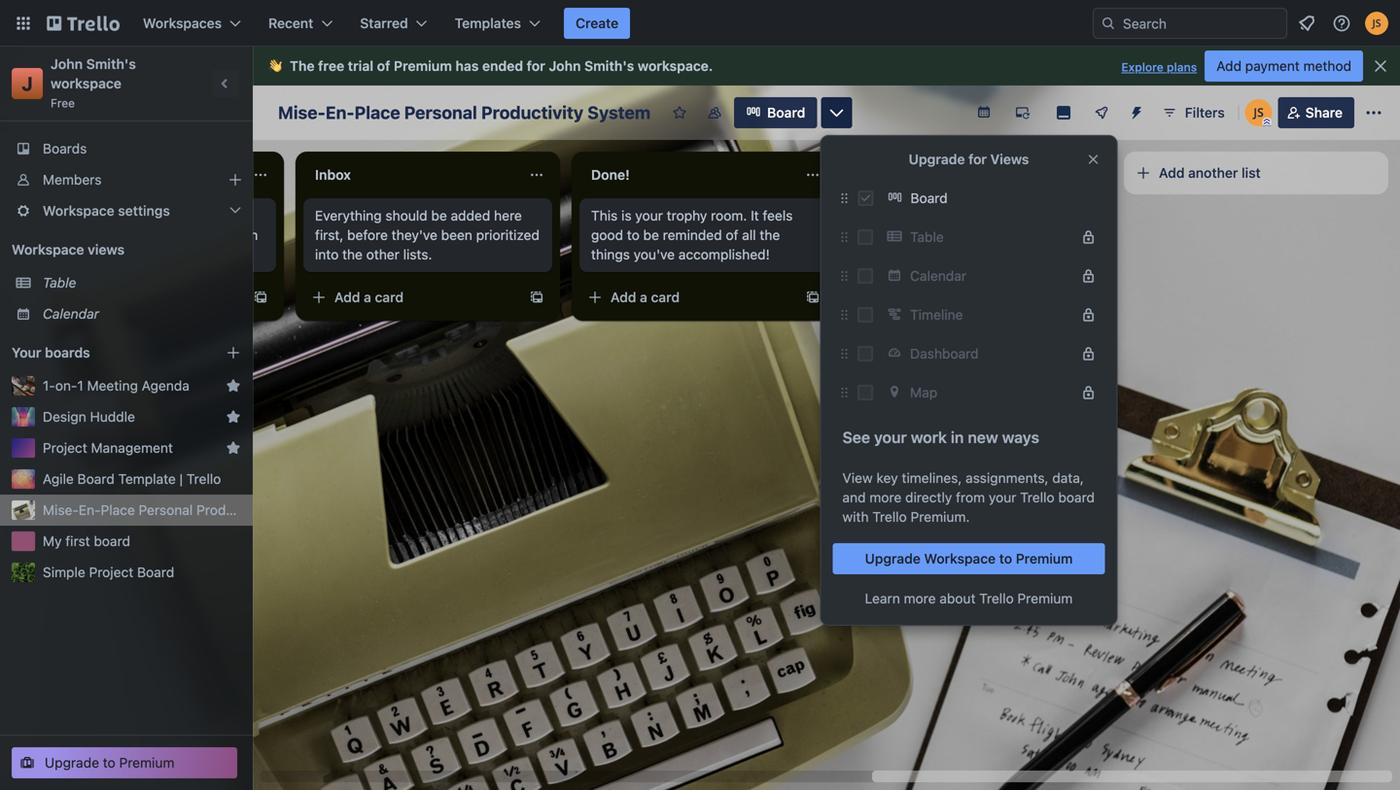 Task type: locate. For each thing, give the bounding box(es) containing it.
add a card button down you've on the left top
[[580, 282, 797, 313]]

is up good
[[622, 208, 632, 224]]

1 horizontal spatial and
[[937, 227, 960, 243]]

place down agile board template | trello
[[101, 502, 135, 518]]

add a card down other
[[335, 289, 404, 305]]

trello
[[187, 471, 221, 487], [1020, 490, 1055, 506], [873, 509, 907, 525], [980, 591, 1014, 607]]

2 here from the left
[[494, 208, 522, 224]]

more right learn
[[904, 591, 936, 607]]

2 been from the left
[[441, 227, 473, 243]]

1 horizontal spatial add a card button
[[580, 282, 797, 313]]

1 vertical spatial mise-en-place personal productivity system
[[43, 502, 322, 518]]

members
[[43, 172, 102, 188]]

views
[[991, 151, 1029, 167]]

and inside this is your place to keep inspiration and things to remember.
[[937, 227, 960, 243]]

0 horizontal spatial this
[[591, 208, 618, 224]]

0 vertical spatial system
[[588, 102, 651, 123]]

trello down assignments, on the bottom right of the page
[[1020, 490, 1055, 506]]

inspiration
[[867, 227, 933, 243]]

they've
[[392, 227, 438, 243]]

1 horizontal spatial a
[[640, 289, 648, 305]]

other
[[366, 247, 400, 263]]

0 horizontal spatial more
[[870, 490, 902, 506]]

2 horizontal spatial add a card
[[887, 270, 956, 286]]

1-on-1 meeting agenda button
[[43, 376, 218, 396]]

meeting
[[87, 378, 138, 394]]

1 this from the left
[[591, 208, 618, 224]]

en- down free on the top of the page
[[326, 102, 355, 123]]

1 horizontal spatial things
[[964, 227, 1003, 243]]

that
[[132, 208, 157, 224]]

1 horizontal spatial is
[[898, 208, 908, 224]]

board down data,
[[1058, 490, 1095, 506]]

place down trial
[[355, 102, 400, 123]]

create
[[576, 15, 619, 31]]

workspaces
[[143, 15, 222, 31]]

card up timeline
[[927, 270, 956, 286]]

0 vertical spatial be
[[431, 208, 447, 224]]

system inside board name text box
[[588, 102, 651, 123]]

1 vertical spatial calendar
[[43, 306, 99, 322]]

1 horizontal spatial been
[[441, 227, 473, 243]]

design
[[43, 409, 86, 425]]

workspace up free
[[51, 75, 122, 91]]

1 horizontal spatial productivity
[[481, 102, 584, 123]]

1 horizontal spatial john
[[549, 58, 581, 74]]

workspace inside dropdown button
[[43, 203, 114, 219]]

this
[[591, 208, 618, 224], [867, 208, 894, 224]]

1 horizontal spatial here
[[494, 208, 522, 224]]

your inside this is your place to keep inspiration and things to remember.
[[912, 208, 939, 224]]

productivity down agile board template | trello link
[[197, 502, 272, 518]]

mise-en-place personal productivity system
[[278, 102, 651, 123], [43, 502, 322, 518]]

0 vertical spatial place
[[355, 102, 400, 123]]

add up happen at the top of page
[[39, 208, 64, 224]]

0 horizontal spatial here
[[101, 208, 129, 224]]

create from template… image
[[1081, 270, 1097, 286], [253, 290, 268, 305], [529, 290, 545, 305]]

before
[[347, 227, 388, 243]]

upgrade
[[909, 151, 965, 167], [865, 551, 921, 567], [45, 755, 99, 771]]

starred icon image for 1-on-1 meeting agenda
[[226, 378, 241, 394]]

upgrade workspace to premium
[[865, 551, 1073, 567]]

project down my first board at the bottom of page
[[89, 565, 134, 581]]

from
[[956, 490, 985, 506]]

create from template… image
[[805, 290, 821, 305]]

1 vertical spatial things
[[591, 247, 630, 263]]

1 horizontal spatial place
[[355, 102, 400, 123]]

board up "place"
[[911, 190, 948, 206]]

1 vertical spatial the
[[342, 247, 363, 263]]

the right all
[[760, 227, 780, 243]]

1 horizontal spatial en-
[[326, 102, 355, 123]]

0 horizontal spatial add a card button
[[303, 282, 521, 313]]

1 vertical spatial starred icon image
[[226, 409, 241, 425]]

1 horizontal spatial the
[[760, 227, 780, 243]]

members link
[[0, 164, 253, 195]]

personal down |
[[139, 502, 193, 518]]

2 horizontal spatial card
[[927, 270, 956, 286]]

settings
[[118, 203, 170, 219]]

the
[[760, 227, 780, 243], [342, 247, 363, 263]]

0 horizontal spatial system
[[276, 502, 322, 518]]

0 horizontal spatial be
[[431, 208, 447, 224]]

add a card for and
[[887, 270, 956, 286]]

here up eventually,
[[101, 208, 129, 224]]

workspace navigation collapse icon image
[[212, 70, 239, 97]]

the inside everything should be added here first, before they've been prioritized into the other lists.
[[342, 247, 363, 263]]

0 horizontal spatial been
[[227, 227, 258, 243]]

this up good
[[591, 208, 618, 224]]

new
[[968, 428, 998, 447]]

board down 'my first board' link on the left bottom of page
[[137, 565, 174, 581]]

this is your place to keep inspiration and things to remember. link
[[867, 206, 1093, 245]]

in
[[951, 428, 964, 447]]

board link right workspace visible icon at right
[[734, 97, 817, 128]]

things down "place"
[[964, 227, 1003, 243]]

method
[[1304, 58, 1352, 74]]

smith's down create button
[[585, 58, 634, 74]]

add a card up timeline
[[887, 270, 956, 286]]

add a card button for things
[[856, 263, 1074, 294]]

0 horizontal spatial and
[[843, 490, 866, 506]]

is inside this is your trophy room. it feels good to be reminded of all the things you've accomplished!
[[622, 208, 632, 224]]

👋
[[268, 58, 282, 74]]

john down create button
[[549, 58, 581, 74]]

0 vertical spatial mise-en-place personal productivity system
[[278, 102, 651, 123]]

mise- down agile
[[43, 502, 79, 518]]

upgrade for views
[[909, 151, 1029, 167]]

yet.
[[108, 247, 131, 263]]

simple
[[43, 565, 85, 581]]

project
[[43, 440, 87, 456], [89, 565, 134, 581]]

share
[[1306, 105, 1343, 121]]

this for this is your trophy room. it feels good to be reminded of all the things you've accomplished!
[[591, 208, 618, 224]]

management
[[91, 440, 173, 456]]

be inside this is your trophy room. it feels good to be reminded of all the things you've accomplished!
[[643, 227, 659, 243]]

system
[[588, 102, 651, 123], [276, 502, 322, 518]]

smith's inside the john smith's workspace free
[[86, 56, 136, 72]]

2 vertical spatial starred icon image
[[226, 441, 241, 456]]

the inside this is your trophy room. it feels good to be reminded of all the things you've accomplished!
[[760, 227, 780, 243]]

project inside button
[[43, 440, 87, 456]]

0 vertical spatial the
[[760, 227, 780, 243]]

ways
[[1002, 428, 1040, 447]]

1 vertical spatial workspace
[[51, 75, 122, 91]]

mise- inside board name text box
[[278, 102, 326, 123]]

workspace up about
[[924, 551, 996, 567]]

calendar up timeline
[[910, 268, 967, 284]]

this is your trophy room. it feels good to be reminded of all the things you've accomplished!
[[591, 208, 793, 263]]

2 vertical spatial upgrade
[[45, 755, 99, 771]]

the down before
[[342, 247, 363, 263]]

a down other
[[364, 289, 371, 305]]

boards
[[43, 141, 87, 157]]

2 horizontal spatial add a card button
[[856, 263, 1074, 294]]

0 horizontal spatial smith's
[[86, 56, 136, 72]]

simple project board
[[43, 565, 174, 581]]

0 vertical spatial calendar
[[910, 268, 967, 284]]

0 horizontal spatial table
[[43, 275, 76, 291]]

board inside view key timelines, assignments, data, and more directly from your trello board with trello premium.
[[1058, 490, 1095, 506]]

0 vertical spatial and
[[937, 227, 960, 243]]

your left trophy
[[635, 208, 663, 224]]

add a card button
[[856, 263, 1074, 294], [303, 282, 521, 313], [580, 282, 797, 313]]

and
[[937, 227, 960, 243], [843, 490, 866, 506]]

this inside this is your place to keep inspiration and things to remember.
[[867, 208, 894, 224]]

board down project management on the bottom left of the page
[[77, 471, 115, 487]]

add left payment
[[1217, 58, 1242, 74]]

be up they've
[[431, 208, 447, 224]]

project down 'design'
[[43, 440, 87, 456]]

everything should be added here first, before they've been prioritized into the other lists.
[[315, 208, 540, 263]]

0 horizontal spatial place
[[101, 502, 135, 518]]

0 vertical spatial personal
[[404, 102, 477, 123]]

mise-en-place personal productivity system down has at the left top
[[278, 102, 651, 123]]

1 horizontal spatial card
[[651, 289, 680, 305]]

0 vertical spatial table
[[910, 229, 944, 245]]

1 horizontal spatial table
[[910, 229, 944, 245]]

en-
[[326, 102, 355, 123], [79, 502, 101, 518]]

more inside learn more about trello premium link
[[904, 591, 936, 607]]

a for good
[[640, 289, 648, 305]]

things
[[964, 227, 1003, 243], [591, 247, 630, 263]]

2 horizontal spatial a
[[916, 270, 924, 286]]

1 vertical spatial personal
[[139, 502, 193, 518]]

your right see
[[874, 428, 907, 447]]

1 vertical spatial workspace
[[12, 242, 84, 258]]

0 vertical spatial for
[[527, 58, 545, 74]]

1 horizontal spatial system
[[588, 102, 651, 123]]

is inside this is your place to keep inspiration and things to remember.
[[898, 208, 908, 224]]

0 horizontal spatial things
[[591, 247, 630, 263]]

is up inspiration at top right
[[898, 208, 908, 224]]

timelines,
[[902, 470, 962, 486]]

1 vertical spatial board link
[[882, 183, 1105, 214]]

this up inspiration at top right
[[867, 208, 894, 224]]

1 been from the left
[[227, 227, 258, 243]]

productivity down ended on the top left
[[481, 102, 584, 123]]

here inside everything should be added here first, before they've been prioritized into the other lists.
[[494, 208, 522, 224]]

this inside this is your trophy room. it feels good to be reminded of all the things you've accomplished!
[[591, 208, 618, 224]]

1 vertical spatial en-
[[79, 502, 101, 518]]

things inside this is your trophy room. it feels good to be reminded of all the things you've accomplished!
[[591, 247, 630, 263]]

1 vertical spatial system
[[276, 502, 322, 518]]

personal down has at the left top
[[404, 102, 477, 123]]

1 vertical spatial for
[[969, 151, 987, 167]]

1 horizontal spatial create from template… image
[[529, 290, 545, 305]]

banner
[[253, 47, 1400, 86]]

added
[[451, 208, 490, 224]]

0 vertical spatial en-
[[326, 102, 355, 123]]

1 vertical spatial productivity
[[197, 502, 272, 518]]

card down other
[[375, 289, 404, 305]]

things down good
[[591, 247, 630, 263]]

john up free
[[51, 56, 83, 72]]

add down inspiration at top right
[[887, 270, 913, 286]]

1 vertical spatial more
[[904, 591, 936, 607]]

1 horizontal spatial workspace
[[638, 58, 709, 74]]

for left views
[[969, 151, 987, 167]]

upgrade for upgrade to premium
[[45, 755, 99, 771]]

a up timeline
[[916, 270, 924, 286]]

this is your trophy room. it feels good to be reminded of all the things you've accomplished! link
[[591, 206, 817, 265]]

simple project board link
[[43, 563, 241, 583]]

to
[[203, 208, 215, 224], [981, 208, 993, 224], [627, 227, 640, 243], [1006, 227, 1019, 243], [1000, 551, 1013, 567], [103, 755, 115, 771]]

1 horizontal spatial board
[[1058, 490, 1095, 506]]

good
[[591, 227, 623, 243]]

add a card button down lists.
[[303, 282, 521, 313]]

upgrade to premium link
[[12, 748, 237, 779]]

0 horizontal spatial calendar
[[43, 306, 99, 322]]

your down assignments, on the bottom right of the page
[[989, 490, 1017, 506]]

0 horizontal spatial is
[[622, 208, 632, 224]]

primary element
[[0, 0, 1400, 47]]

table inside table link
[[43, 275, 76, 291]]

and up with
[[843, 490, 866, 506]]

1 horizontal spatial be
[[643, 227, 659, 243]]

more down key
[[870, 490, 902, 506]]

1 vertical spatial table
[[43, 275, 76, 291]]

2 this from the left
[[867, 208, 894, 224]]

card down you've on the left top
[[651, 289, 680, 305]]

calendar up boards
[[43, 306, 99, 322]]

table down the scheduled
[[43, 275, 76, 291]]

be up you've on the left top
[[643, 227, 659, 243]]

add a card button for to
[[580, 282, 797, 313]]

0 vertical spatial upgrade
[[909, 151, 965, 167]]

of left all
[[726, 227, 739, 243]]

upgrade to premium
[[45, 755, 175, 771]]

payment
[[1246, 58, 1300, 74]]

things inside this is your place to keep inspiration and things to remember.
[[964, 227, 1003, 243]]

learn more about trello premium
[[865, 591, 1073, 607]]

3 starred icon image from the top
[[226, 441, 241, 456]]

0 vertical spatial of
[[377, 58, 390, 74]]

1 vertical spatial project
[[89, 565, 134, 581]]

customize views image
[[827, 103, 846, 123]]

board up simple project board
[[94, 533, 130, 549]]

project management
[[43, 440, 173, 456]]

1 horizontal spatial personal
[[404, 102, 477, 123]]

huddle
[[90, 409, 135, 425]]

1 is from the left
[[622, 208, 632, 224]]

1 vertical spatial of
[[726, 227, 739, 243]]

mise-en-place personal productivity system down |
[[43, 502, 322, 518]]

1 horizontal spatial smith's
[[585, 58, 634, 74]]

starred
[[360, 15, 408, 31]]

done!
[[591, 167, 630, 183]]

inbox
[[315, 167, 351, 183]]

add left another
[[1159, 165, 1185, 181]]

timeline
[[910, 307, 963, 323]]

0 horizontal spatial en-
[[79, 502, 101, 518]]

0 horizontal spatial workspace
[[51, 75, 122, 91]]

board link down views
[[882, 183, 1105, 214]]

on-
[[55, 378, 77, 394]]

en- up my first board at the bottom of page
[[79, 502, 101, 518]]

workspace up happen at the top of page
[[43, 203, 114, 219]]

been down added
[[441, 227, 473, 243]]

1 vertical spatial and
[[843, 490, 866, 506]]

0 horizontal spatial add a card
[[335, 289, 404, 305]]

your up inspiration at top right
[[912, 208, 939, 224]]

0 horizontal spatial card
[[375, 289, 404, 305]]

0 vertical spatial board
[[1058, 490, 1095, 506]]

1 vertical spatial place
[[101, 502, 135, 518]]

2 vertical spatial workspace
[[924, 551, 996, 567]]

been inside everything should be added here first, before they've been prioritized into the other lists.
[[441, 227, 473, 243]]

productivity
[[481, 102, 584, 123], [197, 502, 272, 518]]

workspace for workspace views
[[12, 242, 84, 258]]

a down you've on the left top
[[640, 289, 648, 305]]

1 horizontal spatial this
[[867, 208, 894, 224]]

0 horizontal spatial mise-
[[43, 502, 79, 518]]

2 starred icon image from the top
[[226, 409, 241, 425]]

needs
[[161, 208, 199, 224]]

smith's down back to home image
[[86, 56, 136, 72]]

0 horizontal spatial project
[[43, 440, 87, 456]]

table down "place"
[[910, 229, 944, 245]]

add down into
[[335, 289, 360, 305]]

1 here from the left
[[101, 208, 129, 224]]

0 vertical spatial mise-
[[278, 102, 326, 123]]

john inside the john smith's workspace free
[[51, 56, 83, 72]]

mise-en-place personal productivity system link
[[43, 501, 322, 520]]

card for good
[[651, 289, 680, 305]]

you've
[[634, 247, 675, 263]]

calendar power-up image
[[976, 104, 992, 120]]

banner containing 👋
[[253, 47, 1400, 86]]

for right ended on the top left
[[527, 58, 545, 74]]

0 vertical spatial starred icon image
[[226, 378, 241, 394]]

hasn't
[[184, 227, 223, 243]]

reminded
[[663, 227, 722, 243]]

personal inside board name text box
[[404, 102, 477, 123]]

add a card down you've on the left top
[[611, 289, 680, 305]]

upgrade for upgrade for views
[[909, 151, 965, 167]]

first,
[[315, 227, 344, 243]]

add payment method button
[[1205, 51, 1363, 82]]

and down "place"
[[937, 227, 960, 243]]

workspace for workspace settings
[[43, 203, 114, 219]]

search image
[[1101, 16, 1116, 31]]

board link
[[734, 97, 817, 128], [882, 183, 1105, 214]]

remember.
[[1023, 227, 1090, 243]]

add a card button up timeline
[[856, 263, 1074, 294]]

1 horizontal spatial add a card
[[611, 289, 680, 305]]

mise- down the
[[278, 102, 326, 123]]

1 starred icon image from the top
[[226, 378, 241, 394]]

been
[[227, 227, 258, 243], [441, 227, 473, 243]]

filters button
[[1156, 97, 1231, 128]]

been inside "add stuff here that needs to happen eventually, but hasn't been scheduled yet."
[[227, 227, 258, 243]]

1
[[77, 378, 83, 394]]

of right trial
[[377, 58, 390, 74]]

here up prioritized
[[494, 208, 522, 224]]

add board image
[[226, 345, 241, 361]]

2 is from the left
[[898, 208, 908, 224]]

0 vertical spatial more
[[870, 490, 902, 506]]

add a card for they've
[[335, 289, 404, 305]]

0 horizontal spatial the
[[342, 247, 363, 263]]

been right hasn't
[[227, 227, 258, 243]]

2 horizontal spatial create from template… image
[[1081, 270, 1097, 286]]

0 horizontal spatial create from template… image
[[253, 290, 268, 305]]

a
[[916, 270, 924, 286], [364, 289, 371, 305], [640, 289, 648, 305]]

0 horizontal spatial a
[[364, 289, 371, 305]]

your inside view key timelines, assignments, data, and more directly from your trello board with trello premium.
[[989, 490, 1017, 506]]

workspace down stuff at the top left
[[12, 242, 84, 258]]

starred icon image
[[226, 378, 241, 394], [226, 409, 241, 425], [226, 441, 241, 456]]

trello right about
[[980, 591, 1014, 607]]

workspace up star or unstar board icon at the top left of the page
[[638, 58, 709, 74]]

close popover image
[[1086, 152, 1101, 167]]

mise-
[[278, 102, 326, 123], [43, 502, 79, 518]]



Task type: describe. For each thing, give the bounding box(es) containing it.
ended
[[482, 58, 523, 74]]

see
[[843, 428, 870, 447]]

add a card for good
[[611, 289, 680, 305]]

boards
[[45, 345, 90, 361]]

power ups image
[[1094, 105, 1109, 121]]

view
[[843, 470, 873, 486]]

productivity inside board name text box
[[481, 102, 584, 123]]

all
[[742, 227, 756, 243]]

everything should be added here first, before they've been prioritized into the other lists. link
[[315, 206, 541, 265]]

show menu image
[[1364, 103, 1384, 123]]

share button
[[1279, 97, 1355, 128]]

john inside banner
[[549, 58, 581, 74]]

workspace inside the john smith's workspace free
[[51, 75, 122, 91]]

card for and
[[927, 270, 956, 286]]

1 horizontal spatial board link
[[882, 183, 1105, 214]]

en- inside board name text box
[[326, 102, 355, 123]]

project management button
[[43, 439, 218, 458]]

list
[[1242, 165, 1261, 181]]

1 horizontal spatial project
[[89, 565, 134, 581]]

0 notifications image
[[1295, 12, 1319, 35]]

starred button
[[348, 8, 439, 39]]

0 vertical spatial board link
[[734, 97, 817, 128]]

0 horizontal spatial board
[[94, 533, 130, 549]]

j
[[22, 72, 33, 95]]

eventually,
[[90, 227, 156, 243]]

explore
[[1122, 60, 1164, 74]]

card for they've
[[375, 289, 404, 305]]

1 horizontal spatial calendar
[[910, 268, 967, 284]]

learn more about trello premium link
[[865, 589, 1073, 609]]

design huddle button
[[43, 407, 218, 427]]

agile board template | trello
[[43, 471, 221, 487]]

template
[[118, 471, 176, 487]]

recent button
[[257, 8, 345, 39]]

views
[[88, 242, 125, 258]]

a for and
[[916, 270, 924, 286]]

is for and
[[898, 208, 908, 224]]

starred icon image for design huddle
[[226, 409, 241, 425]]

agile
[[43, 471, 74, 487]]

my
[[43, 533, 62, 549]]

to inside "add stuff here that needs to happen eventually, but hasn't been scheduled yet."
[[203, 208, 215, 224]]

open information menu image
[[1332, 14, 1352, 33]]

data,
[[1053, 470, 1084, 486]]

this for this is your place to keep inspiration and things to remember.
[[867, 208, 894, 224]]

and inside view key timelines, assignments, data, and more directly from your trello board with trello premium.
[[843, 490, 866, 506]]

add a card button for been
[[303, 282, 521, 313]]

Done! text field
[[580, 159, 794, 191]]

here inside "add stuff here that needs to happen eventually, but hasn't been scheduled yet."
[[101, 208, 129, 224]]

.
[[709, 58, 713, 74]]

my first board
[[43, 533, 130, 549]]

see your work in new ways
[[843, 428, 1040, 447]]

should
[[386, 208, 428, 224]]

everything
[[315, 208, 382, 224]]

accomplished!
[[679, 247, 770, 263]]

0 horizontal spatial productivity
[[197, 502, 272, 518]]

my first board link
[[43, 532, 241, 551]]

your boards with 7 items element
[[12, 341, 196, 365]]

add inside "add stuff here that needs to happen eventually, but hasn't been scheduled yet."
[[39, 208, 64, 224]]

but
[[160, 227, 181, 243]]

boards link
[[0, 133, 253, 164]]

dashboard
[[910, 346, 979, 362]]

view key timelines, assignments, data, and more directly from your trello board with trello premium.
[[843, 470, 1095, 525]]

room.
[[711, 208, 747, 224]]

be inside everything should be added here first, before they've been prioritized into the other lists.
[[431, 208, 447, 224]]

automate by zapier icon image
[[1057, 106, 1071, 120]]

another
[[1189, 165, 1238, 181]]

your boards
[[12, 345, 90, 361]]

of inside this is your trophy room. it feels good to be reminded of all the things you've accomplished!
[[726, 227, 739, 243]]

explore plans
[[1122, 60, 1197, 74]]

upgrade for upgrade workspace to premium
[[865, 551, 921, 567]]

back to home image
[[47, 8, 120, 39]]

john smith (johnsmith38824343) image
[[1246, 99, 1273, 126]]

prioritized
[[476, 227, 540, 243]]

add another list button
[[1124, 152, 1389, 195]]

directly
[[906, 490, 952, 506]]

create from template… image for this is your place to keep inspiration and things to remember.
[[1081, 270, 1097, 286]]

this member is an admin of this board. image
[[1263, 118, 1272, 126]]

trophy
[[667, 208, 707, 224]]

to inside this is your trophy room. it feels good to be reminded of all the things you've accomplished!
[[627, 227, 640, 243]]

happen
[[39, 227, 86, 243]]

stuff
[[68, 208, 97, 224]]

free
[[318, 58, 344, 74]]

0 horizontal spatial personal
[[139, 502, 193, 518]]

wave image
[[268, 57, 282, 75]]

map
[[910, 385, 938, 401]]

explore plans button
[[1122, 55, 1197, 79]]

0 horizontal spatial of
[[377, 58, 390, 74]]

add down you've on the left top
[[611, 289, 636, 305]]

Inbox text field
[[303, 159, 517, 191]]

templates
[[455, 15, 521, 31]]

keep
[[997, 208, 1027, 224]]

more inside view key timelines, assignments, data, and more directly from your trello board with trello premium.
[[870, 490, 902, 506]]

👋 the free trial of premium has ended for john smith's workspace .
[[268, 58, 713, 74]]

filters
[[1185, 105, 1225, 121]]

the
[[290, 58, 315, 74]]

mise-en-place personal productivity system inside board name text box
[[278, 102, 651, 123]]

agile board template | trello link
[[43, 470, 241, 489]]

automation image
[[1121, 97, 1148, 124]]

upgrade workspace to premium link
[[833, 544, 1105, 575]]

with
[[843, 509, 869, 525]]

work
[[911, 428, 947, 447]]

into
[[315, 247, 339, 263]]

learn
[[865, 591, 900, 607]]

workspace visible image
[[707, 105, 723, 121]]

repeats icon image
[[1016, 106, 1030, 120]]

calendar inside 'link'
[[43, 306, 99, 322]]

a for they've
[[364, 289, 371, 305]]

add stuff here that needs to happen eventually, but hasn't been scheduled yet.
[[39, 208, 258, 263]]

place inside board name text box
[[355, 102, 400, 123]]

Search field
[[1116, 9, 1287, 38]]

create from template… image for everything should be added here first, before they've been prioritized into the other lists.
[[529, 290, 545, 305]]

table link
[[43, 273, 241, 293]]

workspace settings
[[43, 203, 170, 219]]

add stuff here that needs to happen eventually, but hasn't been scheduled yet. link
[[39, 206, 265, 265]]

your inside this is your trophy room. it feels good to be reminded of all the things you've accomplished!
[[635, 208, 663, 224]]

trello right |
[[187, 471, 221, 487]]

Board name text field
[[268, 97, 660, 128]]

star or unstar board image
[[672, 105, 688, 121]]

is for good
[[622, 208, 632, 224]]

templates button
[[443, 8, 552, 39]]

starred icon image for project management
[[226, 441, 241, 456]]

has
[[456, 58, 479, 74]]

john smith (johnsmith38824343) image
[[1365, 12, 1389, 35]]

board left customize views image
[[767, 105, 806, 121]]

scheduled
[[39, 247, 104, 263]]

1 vertical spatial mise-
[[43, 502, 79, 518]]

j link
[[12, 68, 43, 99]]

your
[[12, 345, 41, 361]]

trello right with
[[873, 509, 907, 525]]

1 horizontal spatial for
[[969, 151, 987, 167]]

1-on-1 meeting agenda
[[43, 378, 190, 394]]

|
[[180, 471, 183, 487]]

john smith's workspace link
[[51, 56, 140, 91]]

feels
[[763, 208, 793, 224]]

about
[[940, 591, 976, 607]]



Task type: vqa. For each thing, say whether or not it's contained in the screenshot.
the bottommost STARRED ICON
yes



